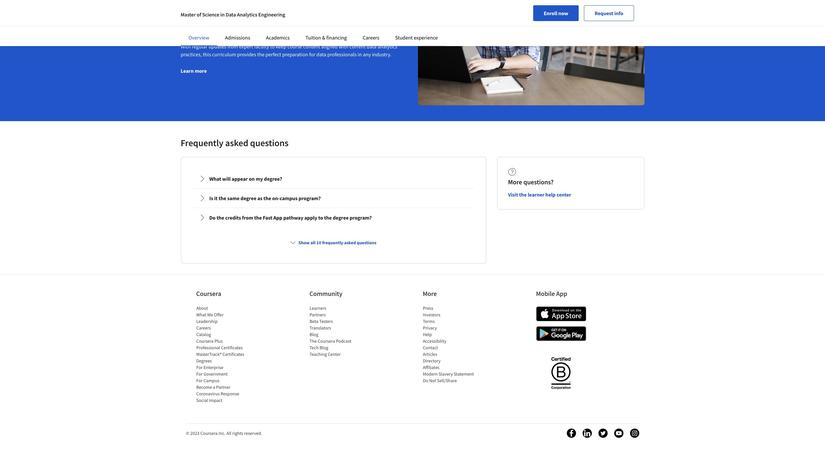 Task type: vqa. For each thing, say whether or not it's contained in the screenshot.
asked to the bottom
yes



Task type: locate. For each thing, give the bounding box(es) containing it.
privacy
[[423, 325, 437, 331]]

app right 'fast'
[[274, 215, 283, 221]]

blog up the
[[310, 332, 318, 338]]

what
[[210, 176, 221, 182], [196, 312, 206, 318]]

from inside the do the credits from the fast app pathway apply to the degree program? dropdown button
[[242, 215, 253, 221]]

professionals
[[328, 51, 357, 58]]

1 horizontal spatial careers
[[363, 34, 380, 41]]

questions
[[250, 137, 289, 149], [357, 240, 377, 246]]

do left not
[[423, 378, 428, 384]]

for down degrees link on the bottom
[[196, 365, 203, 371]]

list containing learners
[[310, 305, 366, 358]]

0 horizontal spatial do
[[210, 215, 216, 221]]

into
[[194, 11, 203, 18]]

academics link
[[266, 34, 290, 41]]

0 vertical spatial what
[[210, 176, 221, 182]]

0 horizontal spatial what
[[196, 312, 206, 318]]

list for community
[[310, 305, 366, 358]]

the down faculty
[[258, 51, 265, 58]]

1 list from the left
[[196, 305, 252, 404]]

1 horizontal spatial more
[[509, 178, 523, 186]]

1 horizontal spatial do
[[423, 378, 428, 384]]

list
[[196, 305, 252, 404], [310, 305, 366, 358], [423, 305, 479, 384]]

on
[[249, 176, 255, 182]]

for up for campus link
[[196, 371, 203, 377]]

coursera down 'catalog'
[[196, 338, 214, 344]]

1 horizontal spatial degree
[[333, 215, 349, 221]]

1 vertical spatial in
[[358, 51, 362, 58]]

campus
[[280, 195, 298, 202]]

learners link
[[310, 305, 326, 311]]

the right visit
[[520, 191, 527, 198]]

center
[[328, 352, 341, 358]]

1 vertical spatial careers
[[196, 325, 211, 331]]

from for faculty
[[228, 43, 238, 50]]

©
[[186, 431, 190, 437]]

1 horizontal spatial asked
[[344, 240, 356, 246]]

coursera facebook image
[[567, 429, 576, 438]]

from down engineering
[[275, 19, 285, 25]]

data right for
[[317, 51, 327, 58]]

1 horizontal spatial list
[[310, 305, 366, 358]]

2 list from the left
[[310, 305, 366, 358]]

master of science in data analytics engineering
[[181, 11, 285, 18]]

from down "admissions"
[[228, 43, 238, 50]]

mastertrack®
[[196, 352, 222, 358]]

data up any
[[367, 43, 377, 50]]

accessibility link
[[423, 338, 447, 344]]

0 vertical spatial to
[[270, 43, 275, 50]]

0 vertical spatial careers link
[[363, 34, 380, 41]]

your down "statistical"
[[316, 19, 326, 25]]

0 vertical spatial for
[[196, 365, 203, 371]]

1 vertical spatial certificates
[[223, 352, 244, 358]]

1 vertical spatial program?
[[350, 215, 372, 221]]

1 your from the left
[[222, 19, 232, 25]]

help link
[[423, 332, 432, 338]]

0 vertical spatial program?
[[299, 195, 321, 202]]

financing
[[327, 34, 347, 41]]

what inside about what we offer leadership careers catalog coursera plus professional certificates mastertrack® certificates degrees for enterprise for government for campus become a partner coronavirus response social impact
[[196, 312, 206, 318]]

testers
[[319, 319, 333, 325]]

1 horizontal spatial careers link
[[363, 34, 380, 41]]

0 vertical spatial with
[[340, 19, 349, 25]]

1 horizontal spatial from
[[242, 215, 253, 221]]

mobile app
[[537, 290, 568, 298]]

the left credits
[[217, 215, 224, 221]]

0 horizontal spatial in
[[221, 11, 225, 18]]

design,
[[263, 11, 279, 18]]

reserved.
[[244, 431, 262, 437]]

with inside delve into data storytelling, database design, data mining, statistical methods and cutting-edge data sciences. enhance your analytical prowess from anywhere, at your pace, with or without prior data experience.
[[340, 19, 349, 25]]

more
[[509, 178, 523, 186], [423, 290, 437, 298]]

0 horizontal spatial blog
[[310, 332, 318, 338]]

1 vertical spatial degree
[[333, 215, 349, 221]]

from for fast
[[242, 215, 253, 221]]

credits
[[225, 215, 241, 221]]

questions inside show all 10 frequently asked questions dropdown button
[[357, 240, 377, 246]]

do the credits from the fast app pathway apply to the degree program?
[[210, 215, 372, 221]]

what left will
[[210, 176, 221, 182]]

coursera inside about what we offer leadership careers catalog coursera plus professional certificates mastertrack® certificates degrees for enterprise for government for campus become a partner coronavirus response social impact
[[196, 338, 214, 344]]

for
[[196, 365, 203, 371], [196, 371, 203, 377], [196, 378, 203, 384]]

at
[[310, 19, 315, 25]]

1 vertical spatial app
[[557, 290, 568, 298]]

list containing press
[[423, 305, 479, 384]]

data
[[204, 11, 214, 18], [280, 11, 290, 18], [390, 11, 400, 18], [386, 19, 396, 25], [367, 43, 377, 50], [317, 51, 327, 58]]

coursera linkedin image
[[583, 429, 592, 438]]

rights
[[232, 431, 243, 437]]

0 vertical spatial blog
[[310, 332, 318, 338]]

aligned
[[322, 43, 338, 50]]

from inside delve into data storytelling, database design, data mining, statistical methods and cutting-edge data sciences. enhance your analytical prowess from anywhere, at your pace, with or without prior data experience.
[[275, 19, 285, 25]]

0 horizontal spatial asked
[[225, 137, 249, 149]]

visit the learner help center link
[[509, 191, 572, 199]]

become a partner link
[[196, 385, 230, 391]]

degree left as
[[241, 195, 257, 202]]

sciences.
[[181, 19, 201, 25]]

what down about link
[[196, 312, 206, 318]]

from inside with regular updates from expert faculty to keep course content aligned with current data analytics practices, this curriculum provides the perfect preparation for data professionals in any industry.
[[228, 43, 238, 50]]

without
[[356, 19, 373, 25]]

0 vertical spatial do
[[210, 215, 216, 221]]

academics
[[266, 34, 290, 41]]

coursera inside learners partners beta testers translators blog the coursera podcast tech blog teaching center
[[318, 338, 335, 344]]

app inside the do the credits from the fast app pathway apply to the degree program? dropdown button
[[274, 215, 283, 221]]

1 vertical spatial questions
[[357, 240, 377, 246]]

coursera up 'tech blog' 'link'
[[318, 338, 335, 344]]

more for more
[[423, 290, 437, 298]]

the coursera podcast link
[[310, 338, 351, 344]]

with
[[181, 43, 191, 50]]

list for more
[[423, 305, 479, 384]]

1 horizontal spatial program?
[[350, 215, 372, 221]]

1 vertical spatial for
[[196, 371, 203, 377]]

with left or
[[340, 19, 349, 25]]

1 vertical spatial do
[[423, 378, 428, 384]]

degree inside the is it the same degree as the on-campus program? dropdown button
[[241, 195, 257, 202]]

1 horizontal spatial in
[[358, 51, 362, 58]]

with inside with regular updates from expert faculty to keep course content aligned with current data analytics practices, this curriculum provides the perfect preparation for data professionals in any industry.
[[339, 43, 349, 50]]

0 vertical spatial questions
[[250, 137, 289, 149]]

careers link up current
[[363, 34, 380, 41]]

1 vertical spatial more
[[423, 290, 437, 298]]

coursera left inc.
[[201, 431, 218, 437]]

1 vertical spatial from
[[228, 43, 238, 50]]

0 horizontal spatial to
[[270, 43, 275, 50]]

1 vertical spatial to
[[319, 215, 323, 221]]

a
[[213, 385, 215, 391]]

press link
[[423, 305, 433, 311]]

more up visit
[[509, 178, 523, 186]]

in inside with regular updates from expert faculty to keep course content aligned with current data analytics practices, this curriculum provides the perfect preparation for data professionals in any industry.
[[358, 51, 362, 58]]

1 horizontal spatial your
[[316, 19, 326, 25]]

teaching
[[310, 352, 327, 358]]

1 vertical spatial with
[[339, 43, 349, 50]]

leadership link
[[196, 319, 218, 325]]

analytics
[[378, 43, 398, 50]]

certificates down professional certificates link
[[223, 352, 244, 358]]

in left any
[[358, 51, 362, 58]]

affiliates
[[423, 365, 440, 371]]

statistical
[[309, 11, 330, 18]]

sell/share
[[437, 378, 457, 384]]

certificates up the mastertrack® certificates link
[[221, 345, 243, 351]]

course
[[288, 43, 302, 50]]

careers up current
[[363, 34, 380, 41]]

0 horizontal spatial careers
[[196, 325, 211, 331]]

0 vertical spatial more
[[509, 178, 523, 186]]

1 horizontal spatial what
[[210, 176, 221, 182]]

careers
[[363, 34, 380, 41], [196, 325, 211, 331]]

request info
[[595, 10, 624, 16]]

in left 'data'
[[221, 11, 225, 18]]

the
[[258, 51, 265, 58], [520, 191, 527, 198], [219, 195, 226, 202], [264, 195, 271, 202], [217, 215, 224, 221], [254, 215, 262, 221], [324, 215, 332, 221]]

learn more
[[181, 68, 207, 74]]

data right edge
[[390, 11, 400, 18]]

0 vertical spatial asked
[[225, 137, 249, 149]]

tuition & financing
[[306, 34, 347, 41]]

list containing about
[[196, 305, 252, 404]]

0 horizontal spatial from
[[228, 43, 238, 50]]

expert
[[239, 43, 253, 50]]

0 horizontal spatial more
[[423, 290, 437, 298]]

frequently
[[181, 137, 224, 149]]

overview
[[189, 34, 209, 41]]

mastertrack® certificates link
[[196, 352, 244, 358]]

your down storytelling,
[[222, 19, 232, 25]]

careers up catalog link
[[196, 325, 211, 331]]

2 vertical spatial from
[[242, 215, 253, 221]]

0 horizontal spatial app
[[274, 215, 283, 221]]

with up professionals
[[339, 43, 349, 50]]

partner
[[216, 385, 230, 391]]

0 vertical spatial from
[[275, 19, 285, 25]]

0 horizontal spatial your
[[222, 19, 232, 25]]

do the credits from the fast app pathway apply to the degree program? button
[[194, 209, 474, 227]]

1 vertical spatial asked
[[344, 240, 356, 246]]

3 list from the left
[[423, 305, 479, 384]]

student
[[396, 34, 413, 41]]

careers link up catalog link
[[196, 325, 211, 331]]

show all 10 frequently asked questions
[[299, 240, 377, 246]]

1 horizontal spatial app
[[557, 290, 568, 298]]

app right 'mobile'
[[557, 290, 568, 298]]

enroll now
[[544, 10, 569, 16]]

from right credits
[[242, 215, 253, 221]]

0 vertical spatial app
[[274, 215, 283, 221]]

app
[[274, 215, 283, 221], [557, 290, 568, 298]]

leadership
[[196, 319, 218, 325]]

my
[[256, 176, 263, 182]]

terms link
[[423, 319, 435, 325]]

collapsed list
[[192, 168, 476, 229]]

all
[[227, 431, 232, 437]]

this
[[203, 51, 211, 58]]

1 vertical spatial careers link
[[196, 325, 211, 331]]

any
[[363, 51, 371, 58]]

for up become
[[196, 378, 203, 384]]

get it on google play image
[[537, 327, 587, 341]]

more questions?
[[509, 178, 554, 186]]

to right the apply
[[319, 215, 323, 221]]

0 vertical spatial careers
[[363, 34, 380, 41]]

blog up teaching center link
[[320, 345, 328, 351]]

with
[[340, 19, 349, 25], [339, 43, 349, 50]]

0 horizontal spatial list
[[196, 305, 252, 404]]

do down is on the top left
[[210, 215, 216, 221]]

learner
[[528, 191, 545, 198]]

to
[[270, 43, 275, 50], [319, 215, 323, 221]]

2 horizontal spatial from
[[275, 19, 285, 25]]

2 horizontal spatial list
[[423, 305, 479, 384]]

response
[[221, 391, 239, 397]]

1 vertical spatial blog
[[320, 345, 328, 351]]

more up press link
[[423, 290, 437, 298]]

1 horizontal spatial questions
[[357, 240, 377, 246]]

storytelling,
[[215, 11, 241, 18]]

1 vertical spatial what
[[196, 312, 206, 318]]

0 vertical spatial degree
[[241, 195, 257, 202]]

to up the perfect
[[270, 43, 275, 50]]

the left 'fast'
[[254, 215, 262, 221]]

degree down the is it the same degree as the on-campus program? dropdown button
[[333, 215, 349, 221]]

2 vertical spatial for
[[196, 378, 203, 384]]

1 horizontal spatial to
[[319, 215, 323, 221]]

it
[[214, 195, 218, 202]]

we
[[207, 312, 213, 318]]

campus
[[204, 378, 219, 384]]

about link
[[196, 305, 208, 311]]

delve into data storytelling, database design, data mining, statistical methods and cutting-edge data sciences. enhance your analytical prowess from anywhere, at your pace, with or without prior data experience.
[[181, 11, 400, 33]]

0 horizontal spatial degree
[[241, 195, 257, 202]]

updates
[[209, 43, 227, 50]]

learn more link
[[181, 68, 207, 74]]

with regular updates from expert faculty to keep course content aligned with current data analytics practices, this curriculum provides the perfect preparation for data professionals in any industry.
[[181, 43, 398, 58]]



Task type: describe. For each thing, give the bounding box(es) containing it.
student experience link
[[396, 34, 438, 41]]

master
[[181, 11, 196, 18]]

the right the apply
[[324, 215, 332, 221]]

© 2023 coursera inc. all rights reserved.
[[186, 431, 262, 437]]

articles link
[[423, 352, 437, 358]]

provides
[[237, 51, 256, 58]]

for enterprise link
[[196, 365, 223, 371]]

accessibility
[[423, 338, 447, 344]]

enroll
[[544, 10, 558, 16]]

do not sell/share link
[[423, 378, 457, 384]]

impact
[[209, 398, 222, 404]]

for government link
[[196, 371, 228, 377]]

contact
[[423, 345, 438, 351]]

not
[[429, 378, 436, 384]]

delve
[[181, 11, 193, 18]]

beta
[[310, 319, 318, 325]]

analytical
[[233, 19, 254, 25]]

download on the app store image
[[537, 307, 587, 322]]

data down edge
[[386, 19, 396, 25]]

do inside press investors terms privacy help accessibility contact articles directory affiliates modern slavery statement do not sell/share
[[423, 378, 428, 384]]

the inside with regular updates from expert faculty to keep course content aligned with current data analytics practices, this curriculum provides the perfect preparation for data professionals in any industry.
[[258, 51, 265, 58]]

to inside with regular updates from expert faculty to keep course content aligned with current data analytics practices, this curriculum provides the perfect preparation for data professionals in any industry.
[[270, 43, 275, 50]]

the right it
[[219, 195, 226, 202]]

do inside dropdown button
[[210, 215, 216, 221]]

preparation
[[282, 51, 308, 58]]

more
[[195, 68, 207, 74]]

show all 10 frequently asked questions button
[[288, 237, 379, 249]]

will
[[222, 176, 231, 182]]

catalog
[[196, 332, 211, 338]]

10
[[317, 240, 321, 246]]

data right design,
[[280, 11, 290, 18]]

careers inside about what we offer leadership careers catalog coursera plus professional certificates mastertrack® certificates degrees for enterprise for government for campus become a partner coronavirus response social impact
[[196, 325, 211, 331]]

engineering
[[259, 11, 285, 18]]

partners link
[[310, 312, 326, 318]]

is it the same degree as the on-campus program? button
[[194, 189, 474, 208]]

prior
[[374, 19, 385, 25]]

regular
[[192, 43, 208, 50]]

industry.
[[372, 51, 392, 58]]

enroll now button
[[534, 5, 579, 21]]

practices,
[[181, 51, 202, 58]]

more for more questions?
[[509, 178, 523, 186]]

degree inside the do the credits from the fast app pathway apply to the degree program? dropdown button
[[333, 215, 349, 221]]

catalog link
[[196, 332, 211, 338]]

visit the learner help center
[[509, 191, 572, 198]]

coursera up about link
[[196, 290, 221, 298]]

press investors terms privacy help accessibility contact articles directory affiliates modern slavery statement do not sell/share
[[423, 305, 474, 384]]

curriculum
[[212, 51, 236, 58]]

enterprise
[[204, 365, 223, 371]]

coursera twitter image
[[599, 429, 608, 438]]

plus
[[215, 338, 223, 344]]

to inside dropdown button
[[319, 215, 323, 221]]

2 your from the left
[[316, 19, 326, 25]]

0 horizontal spatial questions
[[250, 137, 289, 149]]

1 horizontal spatial blog
[[320, 345, 328, 351]]

articles
[[423, 352, 437, 358]]

enhance
[[202, 19, 221, 25]]

what inside dropdown button
[[210, 176, 221, 182]]

modern
[[423, 371, 438, 377]]

0 horizontal spatial program?
[[299, 195, 321, 202]]

tuition
[[306, 34, 321, 41]]

cutting-
[[361, 11, 378, 18]]

as
[[258, 195, 263, 202]]

logo of certified b corporation image
[[548, 354, 575, 393]]

press
[[423, 305, 433, 311]]

help
[[423, 332, 432, 338]]

statement
[[454, 371, 474, 377]]

inc.
[[219, 431, 226, 437]]

coursera instagram image
[[630, 429, 640, 438]]

asked inside dropdown button
[[344, 240, 356, 246]]

directory link
[[423, 358, 441, 364]]

1 for from the top
[[196, 365, 203, 371]]

translators link
[[310, 325, 331, 331]]

all
[[311, 240, 316, 246]]

what we offer link
[[196, 312, 224, 318]]

the
[[310, 338, 317, 344]]

request info button
[[585, 5, 634, 21]]

show
[[299, 240, 310, 246]]

list for coursera
[[196, 305, 252, 404]]

data up enhance
[[204, 11, 214, 18]]

center
[[557, 191, 572, 198]]

admissions
[[225, 34, 250, 41]]

contact link
[[423, 345, 438, 351]]

2 for from the top
[[196, 371, 203, 377]]

2023
[[190, 431, 200, 437]]

of
[[197, 11, 201, 18]]

government
[[204, 371, 228, 377]]

tech
[[310, 345, 319, 351]]

for
[[310, 51, 316, 58]]

mining,
[[291, 11, 308, 18]]

edge
[[378, 11, 389, 18]]

degrees
[[196, 358, 212, 364]]

what will appear on my degree?
[[210, 176, 282, 182]]

learners partners beta testers translators blog the coursera podcast tech blog teaching center
[[310, 305, 351, 358]]

3 for from the top
[[196, 378, 203, 384]]

social impact link
[[196, 398, 222, 404]]

or
[[350, 19, 355, 25]]

0 vertical spatial certificates
[[221, 345, 243, 351]]

methods
[[331, 11, 351, 18]]

investors
[[423, 312, 441, 318]]

analytics
[[237, 11, 258, 18]]

0 horizontal spatial careers link
[[196, 325, 211, 331]]

perfect
[[266, 51, 281, 58]]

science
[[202, 11, 220, 18]]

coursera youtube image
[[615, 429, 624, 438]]

for campus link
[[196, 378, 219, 384]]

experience
[[414, 34, 438, 41]]

about what we offer leadership careers catalog coursera plus professional certificates mastertrack® certificates degrees for enterprise for government for campus become a partner coronavirus response social impact
[[196, 305, 244, 404]]

frequently
[[322, 240, 344, 246]]

terms
[[423, 319, 435, 325]]

beta testers link
[[310, 319, 333, 325]]

content
[[303, 43, 320, 50]]

0 vertical spatial in
[[221, 11, 225, 18]]

the right as
[[264, 195, 271, 202]]



